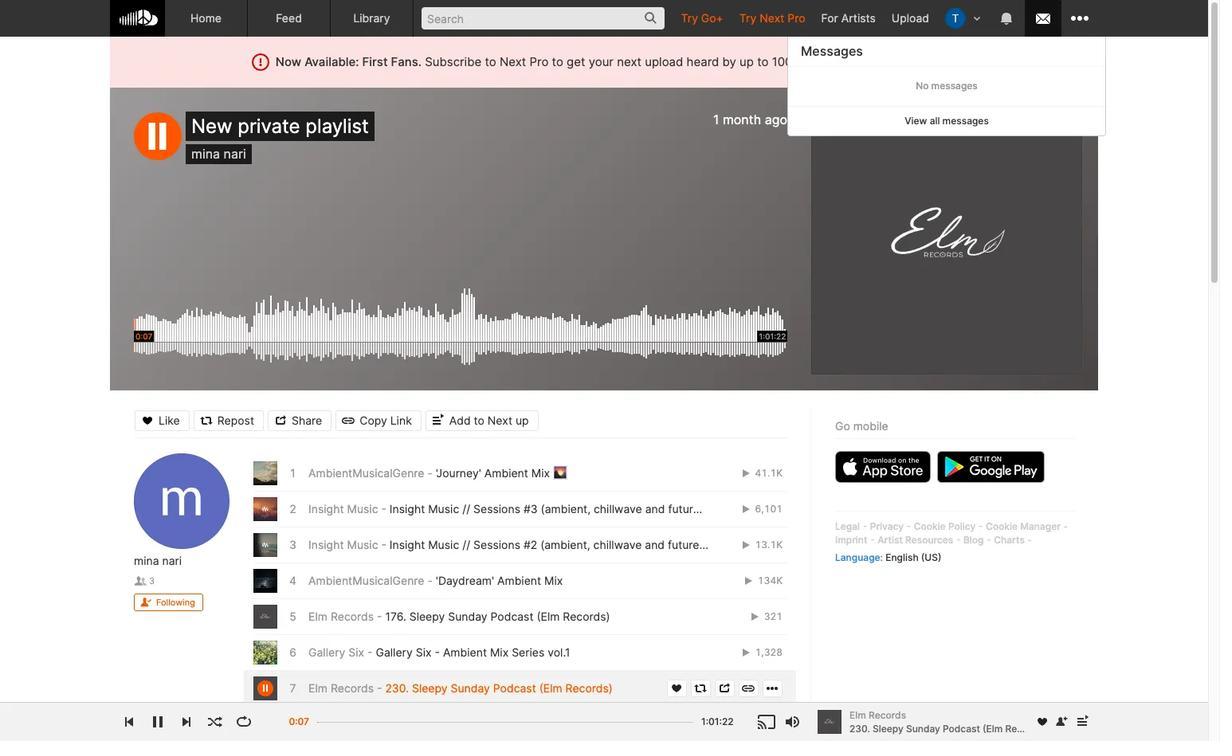 Task type: locate. For each thing, give the bounding box(es) containing it.
nari up following button
[[162, 554, 182, 568]]

try for try next pro
[[740, 11, 757, 25]]

6,101
[[753, 503, 783, 515]]

mix
[[743, 502, 761, 516], [743, 538, 761, 552]]

insight music link right insight music // sessions #3 (ambient, chillwave and future garage mix - study music) element
[[309, 502, 378, 516]]

mixed
[[505, 718, 537, 731]]

ambientmusicalgenre
[[309, 466, 424, 480], [309, 574, 424, 588]]

garage
[[703, 502, 740, 516], [703, 538, 740, 552]]

messages right "no"
[[932, 80, 978, 92]]

try right 'go+'
[[740, 11, 757, 25]]

add to next up button
[[426, 410, 539, 431]]

230. sleepy sunday podcast (elm records) element
[[812, 104, 1083, 375], [254, 677, 277, 701], [818, 710, 842, 734]]

0:07
[[289, 716, 309, 728]]

0 vertical spatial mix
[[532, 466, 550, 480]]

gallery
[[309, 646, 346, 659], [376, 646, 413, 659]]

0 vertical spatial records)
[[563, 610, 610, 623]]

like
[[159, 413, 180, 427]]

following button
[[134, 594, 203, 612]]

six right 6
[[349, 646, 364, 659]]

next right add
[[488, 413, 513, 427]]

2 vertical spatial next
[[488, 413, 513, 427]]

176.
[[385, 610, 406, 623]]

1 horizontal spatial gallery
[[376, 646, 413, 659]]

gallery six link
[[309, 646, 364, 659]]

progress bar
[[317, 714, 694, 741]]

2 vertical spatial (elm
[[983, 723, 1003, 735]]

2 vertical spatial sunday
[[906, 723, 941, 735]]

0 vertical spatial elm
[[309, 610, 328, 623]]

garage left 13.1k
[[703, 538, 740, 552]]

(elm for elm records - 176. sleepy sunday podcast (elm records)
[[537, 610, 560, 623]]

2 vertical spatial mix
[[490, 646, 509, 659]]

2 vertical spatial elm records link
[[850, 709, 1028, 722]]

sessions for #2
[[474, 538, 521, 552]]

mix for insight music // sessions #3 (ambient, chillwave and future garage mix - study music)
[[743, 502, 761, 516]]

1 horizontal spatial 2
[[487, 718, 493, 731]]

mix for ambientmusicalgenre - 'journey' ambient mix 🌄
[[532, 466, 550, 480]]

ambient up #3
[[485, 466, 529, 480]]

'daydream' ambient mix element
[[254, 569, 277, 593]]

4,219
[[753, 718, 783, 730]]

try next pro
[[740, 11, 806, 25]]

0 horizontal spatial six
[[349, 646, 364, 659]]

artist
[[878, 534, 903, 546]]

(ambient, right the #2
[[541, 538, 590, 552]]

1 insight music link from the top
[[309, 502, 378, 516]]

0 horizontal spatial gallery
[[309, 646, 346, 659]]

cookie up the resources
[[914, 521, 946, 533]]

(ambient, for #3
[[541, 502, 591, 516]]

2 vertical spatial records)
[[1006, 723, 1047, 735]]

mina up 3 link
[[134, 554, 159, 568]]

mix left "series"
[[490, 646, 509, 659]]

elm
[[309, 610, 328, 623], [309, 682, 328, 695], [850, 709, 866, 721]]

now available: first fans. subscribe to next pro to get your next upload heard by up to 100+ listeners. start today
[[276, 54, 925, 69]]

0 horizontal spatial cookie
[[914, 521, 946, 533]]

1 ambientmusicalgenre from the top
[[309, 466, 424, 480]]

ambientmusicalgenre link for ambientmusicalgenre - 'daydream' ambient mix
[[309, 574, 424, 588]]

2 try from the left
[[740, 11, 757, 25]]

mix down insight music - insight music // sessions #2 (ambient, chillwave and future garage mix - study music)
[[545, 574, 563, 588]]

add to next up
[[449, 413, 529, 427]]

sessions
[[474, 502, 521, 516], [474, 538, 521, 552]]

(ambient, for #2
[[541, 538, 590, 552]]

ambientmusicalgenre down copy on the left bottom of the page
[[309, 466, 424, 480]]

1 vertical spatial (ambient,
[[541, 538, 590, 552]]

- left 'daydream'
[[428, 574, 433, 588]]

elm records link
[[309, 610, 374, 623], [309, 682, 374, 695], [850, 709, 1028, 722]]

sessions left the #2
[[474, 538, 521, 552]]

music
[[347, 502, 378, 516], [428, 502, 459, 516], [347, 538, 378, 552], [428, 538, 459, 552]]

3 down the mina nari
[[149, 576, 155, 587]]

'journey'
[[436, 466, 481, 480]]

garage left 6,101
[[703, 502, 740, 516]]

0 vertical spatial mina
[[191, 146, 220, 162]]

next up 100+
[[760, 11, 785, 25]]

view all messages link
[[788, 107, 1106, 136]]

elm inside elm records 230. sleepy sunday podcast (elm records)
[[850, 709, 866, 721]]

mix left the 🌄
[[532, 466, 550, 480]]

gallery six - ambient mix series vol.1 element
[[254, 641, 277, 665]]

upload link
[[884, 0, 938, 36]]

-
[[428, 466, 433, 480], [381, 502, 387, 516], [765, 502, 770, 516], [381, 538, 387, 552], [764, 538, 769, 552], [428, 574, 433, 588], [377, 610, 382, 623], [368, 646, 373, 659], [435, 646, 440, 659], [377, 682, 382, 695], [391, 718, 396, 731], [497, 718, 502, 731]]

manager
[[1021, 521, 1061, 533]]

0 horizontal spatial 1
[[289, 466, 297, 480]]

1 vertical spatial mix
[[743, 538, 761, 552]]

(elm inside elm records 230. sleepy sunday podcast (elm records)
[[983, 723, 1003, 735]]

0 vertical spatial 1
[[714, 112, 719, 128]]

pro left get
[[530, 54, 549, 69]]

1 vertical spatial sessions
[[474, 538, 521, 552]]

ambientmusicalgenre link up 176.
[[309, 574, 424, 588]]

(elm for elm records - 230. sleepy sunday podcast (elm records)
[[539, 682, 563, 695]]

study down the 41.1k
[[773, 502, 802, 516]]

future down insight music // sessions #3 (ambient, chillwave and future garage mix - study music) link
[[668, 538, 700, 552]]

0 vertical spatial 230.
[[385, 682, 409, 695]]

privacy
[[870, 521, 904, 533]]

0 vertical spatial and
[[646, 502, 665, 516]]

music)
[[805, 502, 840, 516], [805, 538, 840, 552]]

records) up vol.1
[[563, 610, 610, 623]]

1 and from the top
[[646, 502, 665, 516]]

insight music // sessions #2 (ambient, chillwave and future garage mix - study music) link
[[390, 538, 840, 552]]

mina nari link down new
[[191, 146, 246, 162]]

(ambient,
[[541, 502, 591, 516], [541, 538, 590, 552]]

1 vertical spatial elm records link
[[309, 682, 374, 695]]

to left get
[[552, 54, 564, 69]]

mina nari link up 3 link
[[134, 554, 182, 569]]

messages
[[932, 80, 978, 92], [943, 114, 989, 126]]

0 vertical spatial study
[[773, 502, 802, 516]]

1 left 'month'
[[714, 112, 719, 128]]

1 horizontal spatial nari
[[224, 146, 246, 162]]

2 gallery from the left
[[376, 646, 413, 659]]

0 vertical spatial next
[[760, 11, 785, 25]]

3 right insight music // sessions #2 (ambient, chillwave and future garage mix - study music) element
[[289, 538, 297, 552]]

vol.
[[464, 718, 484, 731]]

0 vertical spatial music)
[[805, 502, 840, 516]]

nari down new
[[224, 146, 246, 162]]

2 // from the top
[[463, 538, 470, 552]]

- down the 41.1k
[[765, 502, 770, 516]]

- up ambientologist link on the bottom left
[[377, 682, 382, 695]]

1 (ambient, from the top
[[541, 502, 591, 516]]

mina inside the new private playlist mina nari
[[191, 146, 220, 162]]

future
[[668, 502, 700, 516], [668, 538, 700, 552]]

tara schultz's avatar element
[[946, 8, 966, 29]]

sunday inside elm records 230. sleepy sunday podcast (elm records)
[[906, 723, 941, 735]]

up up 'journey' ambient mix 🌄 link
[[516, 413, 529, 427]]

1 vertical spatial sunday
[[451, 682, 490, 695]]

gallery right 6
[[309, 646, 346, 659]]

1 horizontal spatial mina nari link
[[191, 146, 246, 162]]

0 vertical spatial garage
[[703, 502, 740, 516]]

and down insight music // sessions #3 (ambient, chillwave and future garage mix - study music) link
[[645, 538, 665, 552]]

ambient for 'daydream'
[[497, 574, 541, 588]]

ambient for 'journey'
[[485, 466, 529, 480]]

(elm
[[537, 610, 560, 623], [539, 682, 563, 695], [983, 723, 1003, 735]]

⁃
[[863, 521, 868, 533], [907, 521, 912, 533], [979, 521, 984, 533], [1064, 521, 1069, 533], [870, 534, 875, 546], [956, 534, 961, 546], [987, 534, 992, 546], [1028, 534, 1033, 546]]

2 ambientmusicalgenre link from the top
[[309, 574, 424, 588]]

0 vertical spatial 230. sleepy sunday podcast (elm records) element
[[812, 104, 1083, 375]]

0 vertical spatial podcast
[[491, 610, 534, 623]]

add
[[449, 413, 471, 427]]

insight music // sessions #3 (ambient, chillwave and future garage mix - study music) link
[[390, 502, 840, 516]]

2 and from the top
[[645, 538, 665, 552]]

1 vertical spatial insight music link
[[309, 538, 378, 552]]

1 vertical spatial chillwave
[[594, 538, 642, 552]]

0 vertical spatial chillwave
[[594, 502, 642, 516]]

today
[[890, 54, 925, 69]]

1 vertical spatial and
[[645, 538, 665, 552]]

ambient up elm records - 230. sleepy sunday podcast (elm records)
[[443, 646, 487, 659]]

1 horizontal spatial six
[[416, 646, 432, 659]]

records) up lauge
[[566, 682, 613, 695]]

insight music - insight music // sessions #3 (ambient, chillwave and future garage mix - study music)
[[309, 502, 840, 516]]

garage for insight music // sessions #3 (ambient, chillwave and future garage mix - study music)
[[703, 502, 740, 516]]

study up 134k
[[772, 538, 802, 552]]

1 vertical spatial mina
[[134, 554, 159, 568]]

2 vertical spatial podcast
[[943, 723, 981, 735]]

try go+ link
[[673, 0, 732, 36]]

and for #3
[[646, 502, 665, 516]]

1 // from the top
[[463, 502, 470, 516]]

3
[[289, 538, 297, 552], [149, 576, 155, 587]]

ambientmusicalgenre up 176.
[[309, 574, 424, 588]]

imprint
[[836, 534, 868, 546]]

0 vertical spatial sleepy
[[410, 610, 445, 623]]

music) for insight music // sessions #3 (ambient, chillwave and future garage mix - study music)
[[805, 502, 840, 516]]

2 vertical spatial ambient
[[443, 646, 487, 659]]

artists
[[842, 11, 876, 25]]

ambientmusicalgenre link
[[309, 466, 424, 480], [309, 574, 424, 588]]

ambientologist - reflections, vol. 2 - mixed by lauge
[[309, 718, 588, 731]]

copy link
[[360, 413, 412, 427]]

private
[[238, 115, 300, 138]]

2 sessions from the top
[[474, 538, 521, 552]]

insight music // sessions #3 (ambient, chillwave and future garage mix - study music) element
[[254, 497, 277, 521]]

1 gallery from the left
[[309, 646, 346, 659]]

ambientmusicalgenre link down copy on the left bottom of the page
[[309, 466, 424, 480]]

0 vertical spatial nari
[[224, 146, 246, 162]]

six down the elm records - 176. sleepy sunday podcast (elm records) at the bottom of the page
[[416, 646, 432, 659]]

1 vertical spatial ambient
[[497, 574, 541, 588]]

2 vertical spatial sleepy
[[873, 723, 904, 735]]

1 horizontal spatial try
[[740, 11, 757, 25]]

ambient
[[485, 466, 529, 480], [497, 574, 541, 588], [443, 646, 487, 659]]

resources
[[906, 534, 954, 546]]

1 vertical spatial up
[[516, 413, 529, 427]]

0 vertical spatial sessions
[[474, 502, 521, 516]]

podcast for 230. sleepy sunday podcast (elm records)
[[493, 682, 536, 695]]

insight music link right insight music // sessions #2 (ambient, chillwave and future garage mix - study music) element
[[309, 538, 378, 552]]

music) down legal
[[805, 538, 840, 552]]

chillwave for #3
[[594, 502, 642, 516]]

lauge
[[556, 718, 588, 731]]

0 vertical spatial ambientmusicalgenre link
[[309, 466, 424, 480]]

1 ambientmusicalgenre link from the top
[[309, 466, 424, 480]]

0 vertical spatial up
[[740, 54, 754, 69]]

sessions for #3
[[474, 502, 521, 516]]

230.
[[385, 682, 409, 695], [850, 723, 870, 735]]

1 right 'journey' ambient mix 🌄 element
[[289, 466, 297, 480]]

//
[[463, 502, 470, 516], [463, 538, 470, 552]]

1 garage from the top
[[703, 502, 740, 516]]

0 horizontal spatial mina
[[134, 554, 159, 568]]

available:
[[305, 54, 359, 69]]

⁃ up artist resources link
[[907, 521, 912, 533]]

None search field
[[414, 0, 673, 36]]

⁃ right manager
[[1064, 521, 1069, 533]]

records) left next up image
[[1006, 723, 1047, 735]]

view all messages
[[905, 114, 989, 126]]

copy
[[360, 413, 387, 427]]

podcast for 176. sleepy sunday podcast (elm records)
[[491, 610, 534, 623]]

1 vertical spatial sleepy
[[412, 682, 448, 695]]

0 vertical spatial future
[[668, 502, 700, 516]]

1 vertical spatial records
[[331, 682, 374, 695]]

for
[[822, 11, 838, 25]]

no messages
[[916, 80, 978, 92]]

1 vertical spatial podcast
[[493, 682, 536, 695]]

sessions left #3
[[474, 502, 521, 516]]

- left reflections,
[[391, 718, 396, 731]]

4
[[289, 574, 297, 588]]

1 horizontal spatial mina
[[191, 146, 220, 162]]

records
[[331, 610, 374, 623], [331, 682, 374, 695], [869, 709, 907, 721]]

0 horizontal spatial up
[[516, 413, 529, 427]]

up
[[740, 54, 754, 69], [516, 413, 529, 427]]

records)
[[563, 610, 610, 623], [566, 682, 613, 695], [1006, 723, 1047, 735]]

mina
[[191, 146, 220, 162], [134, 554, 159, 568]]

up left 100+
[[740, 54, 754, 69]]

0 vertical spatial (ambient,
[[541, 502, 591, 516]]

2 insight music link from the top
[[309, 538, 378, 552]]

try left 'go+'
[[681, 11, 698, 25]]

2 vertical spatial records
[[869, 709, 907, 721]]

0 vertical spatial (elm
[[537, 610, 560, 623]]

mina down new
[[191, 146, 220, 162]]

1 vertical spatial music)
[[805, 538, 840, 552]]

1 vertical spatial garage
[[703, 538, 740, 552]]

2 (ambient, from the top
[[541, 538, 590, 552]]

1 vertical spatial records)
[[566, 682, 613, 695]]

nari inside the new private playlist mina nari
[[224, 146, 246, 162]]

230. sleepy sunday podcast (elm records) link
[[385, 682, 613, 695], [850, 722, 1047, 736]]

0 vertical spatial insight music link
[[309, 502, 378, 516]]

0 vertical spatial sunday
[[448, 610, 488, 623]]

- down the elm records - 176. sleepy sunday podcast (elm records) at the bottom of the page
[[435, 646, 440, 659]]

to left 100+
[[757, 54, 769, 69]]

1 horizontal spatial by
[[723, 54, 737, 69]]

1 horizontal spatial cookie
[[986, 521, 1018, 533]]

1 vertical spatial ambientmusicalgenre link
[[309, 574, 424, 588]]

⁃ up blog
[[979, 521, 984, 533]]

pro left for
[[788, 11, 806, 25]]

2 right vol.
[[487, 718, 493, 731]]

0 vertical spatial records
[[331, 610, 374, 623]]

for artists link
[[814, 0, 884, 36]]

// up 'daydream'
[[463, 538, 470, 552]]

ambient down the #2
[[497, 574, 541, 588]]

study for insight music // sessions #2 (ambient, chillwave and future garage mix - study music)
[[772, 538, 802, 552]]

home link
[[165, 0, 248, 37]]

0 horizontal spatial mina nari link
[[134, 554, 182, 569]]

⁃ right legal link at the bottom of the page
[[863, 521, 868, 533]]

mina nari link
[[191, 146, 246, 162], [134, 554, 182, 569]]

and up insight music // sessions #2 (ambient, chillwave and future garage mix - study music) link
[[646, 502, 665, 516]]

sunday for 230.
[[451, 682, 490, 695]]

2 right insight music // sessions #3 (ambient, chillwave and future garage mix - study music) element
[[289, 502, 297, 516]]

ambientmusicalgenre - 'daydream' ambient mix
[[309, 574, 563, 588]]

- up ambientmusicalgenre - 'daydream' ambient mix at the left of page
[[381, 538, 387, 552]]

messages right all
[[943, 114, 989, 126]]

chillwave down insight music // sessions #3 (ambient, chillwave and future garage mix - study music) link
[[594, 538, 642, 552]]

⁃ right blog
[[987, 534, 992, 546]]

1 vertical spatial elm
[[309, 682, 328, 695]]

mina nari's avatar element
[[134, 454, 230, 549]]

next inside add to next up button
[[488, 413, 513, 427]]

2 garage from the top
[[703, 538, 740, 552]]

to right add
[[474, 413, 485, 427]]

next up image
[[1073, 713, 1092, 732]]

1 horizontal spatial 1
[[714, 112, 719, 128]]

chillwave up insight music // sessions #2 (ambient, chillwave and future garage mix - study music) link
[[594, 502, 642, 516]]

0 vertical spatial ambientmusicalgenre
[[309, 466, 424, 480]]

elm records link for elm records - 230. sleepy sunday podcast (elm records)
[[309, 682, 374, 695]]

1 sessions from the top
[[474, 502, 521, 516]]

1 cookie from the left
[[914, 521, 946, 533]]

1 vertical spatial //
[[463, 538, 470, 552]]

next down search search box
[[500, 54, 526, 69]]

library
[[353, 11, 390, 25]]

cookie up charts on the bottom right of the page
[[986, 521, 1018, 533]]

study
[[773, 502, 802, 516], [772, 538, 802, 552]]

2 ambientmusicalgenre from the top
[[309, 574, 424, 588]]

insight right insight music // sessions #3 (ambient, chillwave and future garage mix - study music) element
[[309, 502, 344, 516]]

1 vertical spatial study
[[772, 538, 802, 552]]

0 horizontal spatial 230. sleepy sunday podcast (elm records) link
[[385, 682, 613, 695]]

// down 'journey'
[[463, 502, 470, 516]]

- left mixed
[[497, 718, 502, 731]]

to
[[485, 54, 496, 69], [552, 54, 564, 69], [757, 54, 769, 69], [474, 413, 485, 427]]

insight music // sessions #2 (ambient, chillwave and future garage mix - study music) element
[[254, 533, 277, 557]]

0 vertical spatial pro
[[788, 11, 806, 25]]

and for #2
[[645, 538, 665, 552]]

blog
[[964, 534, 984, 546]]

records) for 176. sleepy sunday podcast (elm records)
[[563, 610, 610, 623]]

1
[[714, 112, 719, 128], [289, 466, 297, 480]]

music) up legal link at the bottom of the page
[[805, 502, 840, 516]]

0 vertical spatial mix
[[743, 502, 761, 516]]

records for 176. sleepy sunday podcast (elm records)
[[331, 610, 374, 623]]

by right mixed
[[540, 718, 553, 731]]

podcast inside elm records 230. sleepy sunday podcast (elm records)
[[943, 723, 981, 735]]

1 try from the left
[[681, 11, 698, 25]]

8
[[289, 718, 297, 731]]

gallery down 176.
[[376, 646, 413, 659]]

1 vertical spatial mix
[[545, 574, 563, 588]]

176. sleepy sunday podcast (elm records) link
[[385, 610, 610, 623]]

(ambient, right #3
[[541, 502, 591, 516]]

for artists
[[822, 11, 876, 25]]

1 vertical spatial future
[[668, 538, 700, 552]]

future up insight music // sessions #2 (ambient, chillwave and future garage mix - study music) link
[[668, 502, 700, 516]]

0 vertical spatial mina nari link
[[191, 146, 246, 162]]

0 horizontal spatial try
[[681, 11, 698, 25]]

0 horizontal spatial 230.
[[385, 682, 409, 695]]

by right heard
[[723, 54, 737, 69]]

0 vertical spatial //
[[463, 502, 470, 516]]

mix for insight music // sessions #2 (ambient, chillwave and future garage mix - study music)
[[743, 538, 761, 552]]

0 horizontal spatial 3
[[149, 576, 155, 587]]

try
[[681, 11, 698, 25], [740, 11, 757, 25]]

0 vertical spatial 3
[[289, 538, 297, 552]]

mix down 6,101
[[743, 538, 761, 552]]

mix down the 41.1k
[[743, 502, 761, 516]]



Task type: vqa. For each thing, say whether or not it's contained in the screenshot.


Task type: describe. For each thing, give the bounding box(es) containing it.
321
[[762, 611, 783, 623]]

legal
[[836, 521, 860, 533]]

mix for ambientmusicalgenre - 'daydream' ambient mix
[[545, 574, 563, 588]]

go
[[836, 419, 850, 433]]

try for try go+
[[681, 11, 698, 25]]

'daydream' ambient mix link
[[436, 574, 563, 588]]

upload
[[645, 54, 684, 69]]

sleepy inside elm records 230. sleepy sunday podcast (elm records)
[[873, 723, 904, 735]]

no
[[916, 80, 929, 92]]

1 horizontal spatial up
[[740, 54, 754, 69]]

⁃ left artist
[[870, 534, 875, 546]]

⁃ down cookie manager link
[[1028, 534, 1033, 546]]

records for 230. sleepy sunday podcast (elm records)
[[331, 682, 374, 695]]

// for #3
[[463, 502, 470, 516]]

to inside button
[[474, 413, 485, 427]]

1 vertical spatial next
[[500, 54, 526, 69]]

1 vertical spatial pro
[[530, 54, 549, 69]]

insight up ambientmusicalgenre - 'daydream' ambient mix at the left of page
[[390, 538, 425, 552]]

insight music link for insight music - insight music // sessions #3 (ambient, chillwave and future garage mix - study music)
[[309, 502, 378, 516]]

⁃ down policy
[[956, 534, 961, 546]]

share button
[[268, 410, 332, 431]]

series
[[512, 646, 545, 659]]

- down ambientmusicalgenre - 'journey' ambient mix 🌄
[[381, 502, 387, 516]]

heard
[[687, 54, 719, 69]]

gallery six - ambient mix series vol.1 link
[[376, 646, 570, 659]]

try next pro link
[[732, 0, 814, 36]]

0 vertical spatial 230. sleepy sunday podcast (elm records) link
[[385, 682, 613, 695]]

artist resources link
[[878, 534, 954, 546]]

get
[[567, 54, 586, 69]]

feed
[[276, 11, 302, 25]]

ambientmusicalgenre for ambientmusicalgenre - 'journey' ambient mix 🌄
[[309, 466, 424, 480]]

#3
[[524, 502, 538, 516]]

1 horizontal spatial pro
[[788, 11, 806, 25]]

chillwave for #2
[[594, 538, 642, 552]]

copy link button
[[336, 410, 422, 431]]

3 link
[[134, 576, 155, 587]]

// for #2
[[463, 538, 470, 552]]

100+
[[772, 54, 801, 69]]

ambientologist
[[309, 718, 388, 731]]

new private playlist mina nari
[[191, 115, 369, 162]]

following
[[156, 597, 195, 608]]

230. inside elm records 230. sleepy sunday podcast (elm records)
[[850, 723, 870, 735]]

library link
[[331, 0, 414, 37]]

insight right insight music // sessions #2 (ambient, chillwave and future garage mix - study music) element
[[309, 538, 344, 552]]

all
[[930, 114, 940, 126]]

6
[[289, 646, 297, 659]]

new
[[191, 115, 232, 138]]

- left 'journey'
[[428, 466, 433, 480]]

1 vertical spatial mina nari link
[[134, 554, 182, 569]]

- down 6,101
[[764, 538, 769, 552]]

sleepy for 230.
[[412, 682, 448, 695]]

176. sleepy sunday podcast (elm records) element
[[254, 605, 277, 629]]

listeners.
[[804, 54, 855, 69]]

start
[[859, 54, 887, 69]]

imprint link
[[836, 534, 868, 546]]

2 six from the left
[[416, 646, 432, 659]]

ambientmusicalgenre - 'journey' ambient mix 🌄
[[309, 466, 568, 480]]

2 cookie from the left
[[986, 521, 1018, 533]]

elm for elm records - 176. sleepy sunday podcast (elm records)
[[309, 610, 328, 623]]

1 vertical spatial 230. sleepy sunday podcast (elm records) link
[[850, 722, 1047, 736]]

0 vertical spatial messages
[[932, 80, 978, 92]]

up inside button
[[516, 413, 529, 427]]

next inside try next pro link
[[760, 11, 785, 25]]

records) for 230. sleepy sunday podcast (elm records)
[[566, 682, 613, 695]]

future for #2
[[668, 538, 700, 552]]

- left 176.
[[377, 610, 382, 623]]

'journey' ambient mix 🌄 element
[[254, 462, 277, 486]]

privacy link
[[870, 521, 904, 533]]

1 six from the left
[[349, 646, 364, 659]]

'journey' ambient mix 🌄 link
[[436, 466, 568, 480]]

7
[[289, 682, 297, 695]]

elm records - 230. sleepy sunday podcast (elm records)
[[309, 682, 613, 695]]

month
[[723, 112, 762, 128]]

1 for 1 month ago
[[714, 112, 719, 128]]

elm for elm records 230. sleepy sunday podcast (elm records)
[[850, 709, 866, 721]]

music) for insight music // sessions #2 (ambient, chillwave and future garage mix - study music)
[[805, 538, 840, 552]]

cookie policy link
[[914, 521, 976, 533]]

0 vertical spatial by
[[723, 54, 737, 69]]

1 vertical spatial 3
[[149, 576, 155, 587]]

like button
[[135, 410, 189, 431]]

repost button
[[193, 410, 264, 431]]

fans.
[[391, 54, 422, 69]]

reflections, vol. 2 - mixed by lauge link
[[399, 718, 588, 731]]

garage for insight music // sessions #2 (ambient, chillwave and future garage mix - study music)
[[703, 538, 740, 552]]

🌄
[[553, 466, 568, 480]]

134k
[[755, 575, 783, 587]]

2 vertical spatial 230. sleepy sunday podcast (elm records) element
[[818, 710, 842, 734]]

next
[[617, 54, 642, 69]]

records inside elm records 230. sleepy sunday podcast (elm records)
[[869, 709, 907, 721]]

future for #3
[[668, 502, 700, 516]]

insight music - insight music // sessions #2 (ambient, chillwave and future garage mix - study music)
[[309, 538, 840, 552]]

records) inside elm records 230. sleepy sunday podcast (elm records)
[[1006, 723, 1047, 735]]

messages
[[801, 43, 863, 59]]

vol.1
[[548, 646, 570, 659]]

share
[[292, 413, 322, 427]]

mina nari
[[134, 554, 182, 568]]

elm for elm records - 230. sleepy sunday podcast (elm records)
[[309, 682, 328, 695]]

reflections,
[[399, 718, 461, 731]]

insight music link for insight music - insight music // sessions #2 (ambient, chillwave and future garage mix - study music)
[[309, 538, 378, 552]]

1 vertical spatial messages
[[943, 114, 989, 126]]

gallery six - gallery six - ambient mix series vol.1
[[309, 646, 570, 659]]

policy
[[949, 521, 976, 533]]

1 month ago
[[714, 112, 788, 128]]

sleepy for 176.
[[410, 610, 445, 623]]

elm records 230. sleepy sunday podcast (elm records)
[[850, 709, 1047, 735]]

go mobile
[[836, 419, 889, 433]]

blog link
[[964, 534, 984, 546]]

insight down ambientmusicalgenre - 'journey' ambient mix 🌄
[[390, 502, 425, 516]]

upload
[[892, 11, 930, 25]]

reflections, vol. 2 - mixed by lauge element
[[254, 713, 277, 737]]

cookie manager link
[[986, 521, 1061, 533]]

to right subscribe
[[485, 54, 496, 69]]

subscribe
[[425, 54, 482, 69]]

feed link
[[248, 0, 331, 37]]

sunday for 176.
[[448, 610, 488, 623]]

mobile
[[854, 419, 889, 433]]

start today link
[[859, 54, 925, 69]]

elm records link for elm records - 176. sleepy sunday podcast (elm records)
[[309, 610, 374, 623]]

1,328
[[753, 647, 783, 659]]

language:
[[836, 551, 883, 563]]

0 vertical spatial 2
[[289, 502, 297, 516]]

1 horizontal spatial 3
[[289, 538, 297, 552]]

view
[[905, 114, 928, 126]]

#2
[[524, 538, 538, 552]]

1 for 1
[[289, 466, 297, 480]]

charts link
[[994, 534, 1025, 546]]

study for insight music // sessions #3 (ambient, chillwave and future garage mix - study music)
[[773, 502, 802, 516]]

0 horizontal spatial by
[[540, 718, 553, 731]]

Search search field
[[422, 7, 665, 29]]

- right gallery six link
[[368, 646, 373, 659]]

1 vertical spatial nari
[[162, 554, 182, 568]]

your
[[589, 54, 614, 69]]

ambientmusicalgenre for ambientmusicalgenre - 'daydream' ambient mix
[[309, 574, 424, 588]]

legal link
[[836, 521, 860, 533]]

ambientmusicalgenre link for ambientmusicalgenre - 'journey' ambient mix 🌄
[[309, 466, 424, 480]]

go+
[[701, 11, 724, 25]]

1 vertical spatial 230. sleepy sunday podcast (elm records) element
[[254, 677, 277, 701]]



